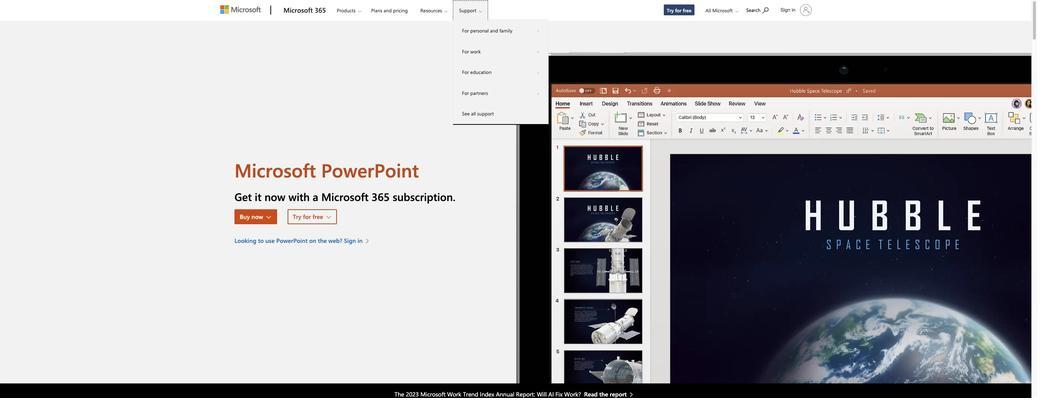 Task type: vqa. For each thing, say whether or not it's contained in the screenshot.
rightmost 'free'
yes



Task type: describe. For each thing, give the bounding box(es) containing it.
all microsoft
[[706, 7, 733, 13]]

0 horizontal spatial sign
[[344, 237, 356, 245]]

family
[[500, 27, 513, 34]]

plans
[[371, 7, 383, 13]]

subscription.
[[393, 190, 456, 204]]

will
[[537, 391, 547, 398]]

education
[[471, 69, 492, 75]]

try for try for free dropdown button
[[293, 213, 302, 221]]

try for free for try for free dropdown button
[[293, 213, 323, 221]]

looking to use powerpoint on the web? sign in
[[235, 237, 363, 245]]

for personal and family
[[462, 27, 513, 34]]

to
[[258, 237, 264, 245]]

get it now with a microsoft 365 subscription.
[[235, 190, 456, 204]]

plans and pricing
[[371, 7, 408, 13]]

for for for personal and family
[[462, 27, 469, 34]]

1 horizontal spatial the
[[600, 391, 609, 398]]

web?
[[329, 237, 343, 245]]

0 vertical spatial powerpoint
[[321, 158, 419, 183]]

the inside looking to use powerpoint on the web? sign in link
[[318, 237, 327, 245]]

try for free link
[[664, 4, 695, 16]]

search
[[747, 7, 761, 13]]

resources button
[[414, 0, 454, 20]]

all
[[471, 110, 476, 117]]

read
[[584, 391, 598, 398]]

get
[[235, 190, 252, 204]]

try for free for try for free link
[[667, 7, 692, 13]]

free for try for free dropdown button
[[313, 213, 323, 221]]

sign in
[[781, 7, 796, 13]]

for personal and family button
[[453, 20, 548, 41]]

0 horizontal spatial in
[[358, 237, 363, 245]]

for for try for free dropdown button
[[303, 213, 311, 221]]

search button
[[743, 1, 772, 18]]

see all support
[[462, 110, 494, 117]]

sign in link
[[777, 1, 816, 19]]

device screen showing a presentation open in powerpoint image
[[516, 21, 1032, 384]]

partners
[[471, 90, 488, 96]]

1 horizontal spatial 365
[[372, 190, 390, 204]]

buy now button
[[235, 210, 277, 225]]

work
[[471, 48, 481, 54]]

microsoft image
[[220, 5, 261, 14]]

work?
[[565, 391, 581, 398]]

see
[[462, 110, 470, 117]]

for education button
[[453, 62, 548, 83]]



Task type: locate. For each thing, give the bounding box(es) containing it.
for inside dropdown button
[[462, 27, 469, 34]]

for for for education
[[462, 69, 469, 75]]

try
[[667, 7, 674, 13], [293, 213, 302, 221]]

Search search field
[[743, 1, 777, 18]]

0 vertical spatial sign
[[781, 7, 791, 13]]

for work
[[462, 48, 481, 54]]

for for try for free link
[[676, 7, 682, 13]]

now
[[265, 190, 286, 204], [252, 213, 263, 221]]

1 horizontal spatial for
[[676, 7, 682, 13]]

trend
[[463, 391, 479, 398]]

1 horizontal spatial powerpoint
[[321, 158, 419, 183]]

buy now
[[240, 213, 263, 221]]

now inside dropdown button
[[252, 213, 263, 221]]

1 vertical spatial free
[[313, 213, 323, 221]]

support
[[478, 110, 494, 117]]

buy
[[240, 213, 250, 221]]

1 horizontal spatial in
[[792, 7, 796, 13]]

for inside for work dropdown button
[[462, 48, 469, 54]]

the
[[395, 391, 405, 398]]

now right it
[[265, 190, 286, 204]]

microsoft 365 link
[[280, 0, 330, 21]]

for partners
[[462, 90, 488, 96]]

try for free button
[[288, 210, 337, 225]]

use
[[266, 237, 275, 245]]

0 horizontal spatial 365
[[315, 6, 326, 15]]

now right buy
[[252, 213, 263, 221]]

0 horizontal spatial try
[[293, 213, 302, 221]]

all
[[706, 7, 712, 13]]

1 vertical spatial and
[[490, 27, 499, 34]]

2023
[[406, 391, 419, 398]]

1 vertical spatial in
[[358, 237, 363, 245]]

0 vertical spatial in
[[792, 7, 796, 13]]

read the report link
[[584, 390, 637, 399]]

1 horizontal spatial sign
[[781, 7, 791, 13]]

1 vertical spatial 365
[[372, 190, 390, 204]]

for partners button
[[453, 83, 548, 103]]

pricing
[[393, 7, 408, 13]]

try for free down the a
[[293, 213, 323, 221]]

for left all
[[676, 7, 682, 13]]

sign right web?
[[344, 237, 356, 245]]

try inside try for free link
[[667, 7, 674, 13]]

365
[[315, 6, 326, 15], [372, 190, 390, 204]]

looking
[[235, 237, 257, 245]]

products button
[[331, 0, 367, 20]]

0 vertical spatial 365
[[315, 6, 326, 15]]

in right web?
[[358, 237, 363, 245]]

index
[[480, 391, 495, 398]]

0 vertical spatial free
[[683, 7, 692, 13]]

with
[[289, 190, 310, 204]]

microsoft inside dropdown button
[[713, 7, 733, 13]]

0 horizontal spatial the
[[318, 237, 327, 245]]

free left all
[[683, 7, 692, 13]]

1 horizontal spatial now
[[265, 190, 286, 204]]

try inside try for free dropdown button
[[293, 213, 302, 221]]

ai
[[549, 391, 554, 398]]

see all support link
[[453, 103, 548, 124]]

powerpoint left on
[[276, 237, 308, 245]]

for left personal
[[462, 27, 469, 34]]

0 vertical spatial and
[[384, 7, 392, 13]]

1 vertical spatial try for free
[[293, 213, 323, 221]]

0 horizontal spatial powerpoint
[[276, 237, 308, 245]]

plans and pricing link
[[368, 0, 411, 18]]

1 for from the top
[[462, 27, 469, 34]]

1 vertical spatial sign
[[344, 237, 356, 245]]

try for free inside dropdown button
[[293, 213, 323, 221]]

0 vertical spatial the
[[318, 237, 327, 245]]

for
[[462, 27, 469, 34], [462, 48, 469, 54], [462, 69, 469, 75], [462, 90, 469, 96]]

1 horizontal spatial try for free
[[667, 7, 692, 13]]

1 vertical spatial try
[[293, 213, 302, 221]]

a
[[313, 190, 319, 204]]

for inside dropdown button
[[462, 69, 469, 75]]

free for try for free link
[[683, 7, 692, 13]]

on
[[309, 237, 317, 245]]

0 vertical spatial now
[[265, 190, 286, 204]]

the right read
[[600, 391, 609, 398]]

work
[[448, 391, 462, 398]]

0 horizontal spatial and
[[384, 7, 392, 13]]

the 2023 microsoft work trend index annual report: will ai fix work? read the report
[[395, 391, 627, 398]]

1 vertical spatial powerpoint
[[276, 237, 308, 245]]

support button
[[453, 0, 488, 20]]

for
[[676, 7, 682, 13], [303, 213, 311, 221]]

1 horizontal spatial and
[[490, 27, 499, 34]]

report
[[610, 391, 627, 398]]

3 for from the top
[[462, 69, 469, 75]]

0 horizontal spatial for
[[303, 213, 311, 221]]

support
[[459, 7, 477, 13]]

2 for from the top
[[462, 48, 469, 54]]

annual
[[496, 391, 515, 398]]

try for try for free link
[[667, 7, 674, 13]]

free inside try for free dropdown button
[[313, 213, 323, 221]]

for for for partners
[[462, 90, 469, 96]]

microsoft powerpoint
[[235, 158, 419, 183]]

for left work
[[462, 48, 469, 54]]

it
[[255, 190, 262, 204]]

try for free
[[667, 7, 692, 13], [293, 213, 323, 221]]

1 horizontal spatial try
[[667, 7, 674, 13]]

free
[[683, 7, 692, 13], [313, 213, 323, 221]]

for left education
[[462, 69, 469, 75]]

resources
[[421, 7, 442, 13]]

microsoft 365
[[284, 6, 326, 15]]

for inside try for free dropdown button
[[303, 213, 311, 221]]

for left partners
[[462, 90, 469, 96]]

1 vertical spatial now
[[252, 213, 263, 221]]

and left family
[[490, 27, 499, 34]]

all microsoft button
[[700, 0, 743, 20]]

1 vertical spatial the
[[600, 391, 609, 398]]

0 horizontal spatial try for free
[[293, 213, 323, 221]]

0 vertical spatial for
[[676, 7, 682, 13]]

0 vertical spatial try for free
[[667, 7, 692, 13]]

microsoft
[[284, 6, 313, 15], [713, 7, 733, 13], [235, 158, 316, 183], [322, 190, 369, 204], [421, 391, 446, 398]]

and right plans
[[384, 7, 392, 13]]

0 vertical spatial try
[[667, 7, 674, 13]]

personal
[[471, 27, 489, 34]]

powerpoint up get it now with a microsoft 365 subscription.
[[321, 158, 419, 183]]

the
[[318, 237, 327, 245], [600, 391, 609, 398]]

4 for from the top
[[462, 90, 469, 96]]

0 horizontal spatial now
[[252, 213, 263, 221]]

in right search search box
[[792, 7, 796, 13]]

the right on
[[318, 237, 327, 245]]

for work button
[[453, 41, 548, 62]]

sign right search search box
[[781, 7, 791, 13]]

sign
[[781, 7, 791, 13], [344, 237, 356, 245]]

1 vertical spatial for
[[303, 213, 311, 221]]

for for for work
[[462, 48, 469, 54]]

free down the a
[[313, 213, 323, 221]]

for inside for partners dropdown button
[[462, 90, 469, 96]]

1 horizontal spatial free
[[683, 7, 692, 13]]

for inside try for free link
[[676, 7, 682, 13]]

and inside dropdown button
[[490, 27, 499, 34]]

for down with
[[303, 213, 311, 221]]

products
[[337, 7, 356, 13]]

and
[[384, 7, 392, 13], [490, 27, 499, 34]]

looking to use powerpoint on the web? sign in link
[[235, 237, 373, 246]]

in
[[792, 7, 796, 13], [358, 237, 363, 245]]

0 horizontal spatial free
[[313, 213, 323, 221]]

try for free left all
[[667, 7, 692, 13]]

report:
[[516, 391, 536, 398]]

powerpoint
[[321, 158, 419, 183], [276, 237, 308, 245]]

for education
[[462, 69, 492, 75]]

fix
[[556, 391, 563, 398]]

free inside try for free link
[[683, 7, 692, 13]]



